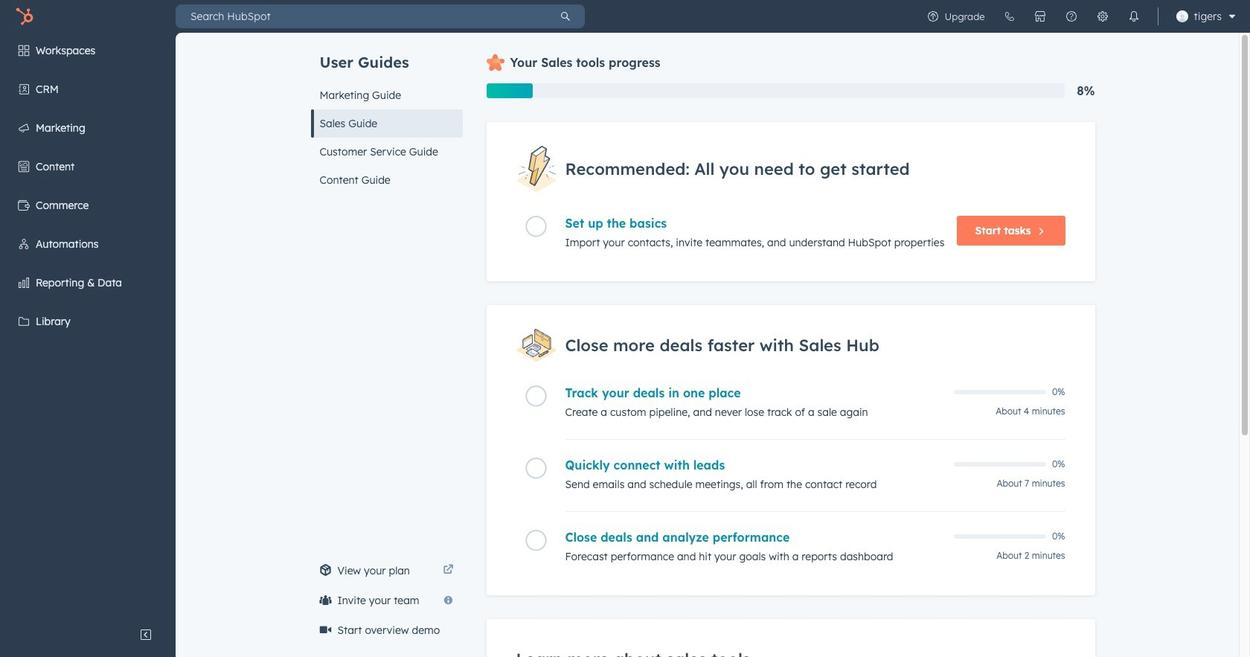Task type: locate. For each thing, give the bounding box(es) containing it.
link opens in a new window image
[[443, 562, 454, 580], [443, 565, 454, 576]]

1 link opens in a new window image from the top
[[443, 562, 454, 580]]

progress bar
[[487, 83, 533, 98]]

user guides element
[[311, 33, 463, 194]]

menu
[[918, 0, 1242, 33], [0, 33, 176, 620]]

2 link opens in a new window image from the top
[[443, 565, 454, 576]]

notifications image
[[1128, 10, 1140, 22]]

howard n/a image
[[1177, 10, 1189, 22]]



Task type: describe. For each thing, give the bounding box(es) containing it.
settings image
[[1097, 10, 1109, 22]]

marketplaces image
[[1035, 10, 1047, 22]]

1 horizontal spatial menu
[[918, 0, 1242, 33]]

help image
[[1066, 10, 1078, 22]]

Search HubSpot search field
[[176, 4, 547, 28]]

0 horizontal spatial menu
[[0, 33, 176, 620]]



Task type: vqa. For each thing, say whether or not it's contained in the screenshot.
the bottom Settings
no



